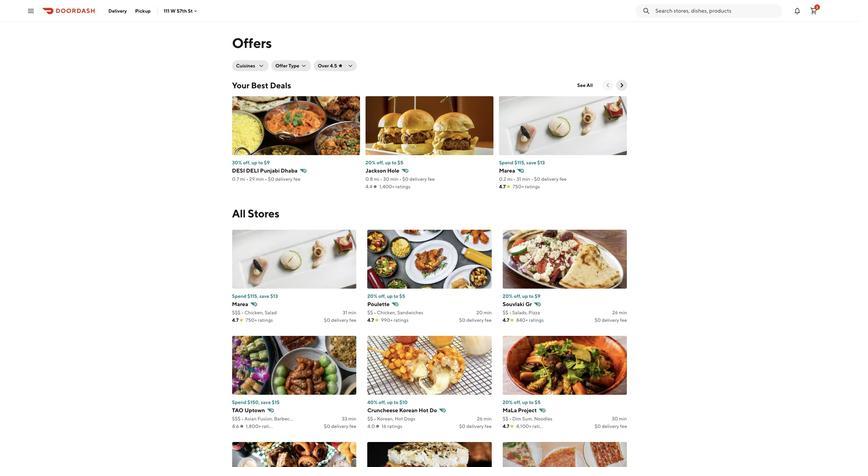 Task type: locate. For each thing, give the bounding box(es) containing it.
0 horizontal spatial 31
[[343, 310, 347, 316]]

fee for marea
[[349, 318, 356, 323]]

to up $$ • chicken, sandwiches
[[394, 294, 398, 299]]

31
[[517, 177, 521, 182], [343, 310, 347, 316]]

1 horizontal spatial marea
[[499, 168, 515, 174]]

1 vertical spatial 31
[[343, 310, 347, 316]]

sandwiches
[[397, 310, 423, 316]]

noodles
[[534, 417, 553, 422]]

4.0
[[367, 424, 375, 430]]

mi right '0.7'
[[240, 177, 245, 182]]

750+ down 0.2 mi • 31 min • $0 delivery fee
[[513, 184, 524, 190]]

up for poulette
[[387, 294, 393, 299]]

save up 0.2 mi • 31 min • $0 delivery fee
[[526, 160, 536, 166]]

asian
[[244, 417, 257, 422]]

$13 up salad
[[270, 294, 278, 299]]

0.8
[[366, 177, 373, 182]]

750+ ratings down '$$$ • chicken, salad'
[[246, 318, 273, 323]]

26 min
[[612, 310, 627, 316], [477, 417, 492, 422]]

1 horizontal spatial $13
[[537, 160, 545, 166]]

poulette
[[367, 301, 390, 308]]

1 chicken, from the left
[[244, 310, 264, 316]]

2 vertical spatial save
[[261, 400, 271, 406]]

$5 for poulette
[[399, 294, 405, 299]]

up up cruncheese
[[387, 400, 393, 406]]

0 horizontal spatial 26 min
[[477, 417, 492, 422]]

$5 up the project
[[535, 400, 541, 406]]

0 vertical spatial $$$
[[232, 310, 241, 316]]

•
[[246, 177, 248, 182], [265, 177, 267, 182], [380, 177, 382, 182], [399, 177, 401, 182], [514, 177, 516, 182], [531, 177, 533, 182], [241, 310, 244, 316], [374, 310, 376, 316], [509, 310, 511, 316], [241, 417, 244, 422], [374, 417, 376, 422], [509, 417, 511, 422]]

up for cruncheese korean hot do
[[387, 400, 393, 406]]

$13 up 0.2 mi • 31 min • $0 delivery fee
[[537, 160, 545, 166]]

$115, for $0
[[247, 294, 258, 299]]

spend $115, save $13 up 0.2 mi • 31 min • $0 delivery fee
[[499, 160, 545, 166]]

1 vertical spatial 26 min
[[477, 417, 492, 422]]

$115,
[[514, 160, 525, 166], [247, 294, 258, 299]]

$$ for poulette
[[367, 310, 373, 316]]

1 vertical spatial 26
[[477, 417, 483, 422]]

3 items, open order cart image
[[810, 7, 818, 15]]

20% off, up to $5 up mala project
[[503, 400, 541, 406]]

111 w 57th st button
[[164, 8, 198, 14]]

0 horizontal spatial hot
[[395, 417, 403, 422]]

off, up souvlaki gr
[[514, 294, 521, 299]]

$0 delivery fee
[[324, 318, 356, 323], [459, 318, 492, 323], [595, 318, 627, 323], [324, 424, 356, 430], [459, 424, 492, 430], [595, 424, 627, 430]]

750+ ratings
[[513, 184, 540, 190], [246, 318, 273, 323]]

marea for $0 delivery fee
[[232, 301, 248, 308]]

$0 for mala project
[[595, 424, 601, 430]]

$13 for $0 delivery fee
[[270, 294, 278, 299]]

4.7 left 990+
[[367, 318, 374, 323]]

marea for 750+ ratings
[[499, 168, 515, 174]]

4.7 down mala in the bottom right of the page
[[503, 424, 509, 430]]

0 horizontal spatial $13
[[270, 294, 278, 299]]

w
[[170, 8, 176, 14]]

0 vertical spatial marea
[[499, 168, 515, 174]]

chicken, left salad
[[244, 310, 264, 316]]

delivery
[[108, 8, 127, 14]]

ratings for cruncheese korean hot do
[[387, 424, 402, 430]]

ratings
[[396, 184, 411, 190], [525, 184, 540, 190], [258, 318, 273, 323], [394, 318, 409, 323], [529, 318, 544, 323], [262, 424, 277, 430], [387, 424, 402, 430], [533, 424, 547, 430]]

min
[[256, 177, 264, 182], [390, 177, 398, 182], [522, 177, 530, 182], [348, 310, 356, 316], [484, 310, 492, 316], [619, 310, 627, 316], [348, 417, 356, 422], [484, 417, 492, 422], [619, 417, 627, 422]]

2 vertical spatial 20% off, up to $5
[[503, 400, 541, 406]]

off, for souvlaki gr
[[514, 294, 521, 299]]

4.7
[[499, 184, 506, 190], [232, 318, 239, 323], [367, 318, 374, 323], [503, 318, 509, 323], [503, 424, 509, 430]]

up up poulette
[[387, 294, 393, 299]]

0 horizontal spatial $115,
[[247, 294, 258, 299]]

$115, up '$$$ • chicken, salad'
[[247, 294, 258, 299]]

delivery
[[275, 177, 292, 182], [410, 177, 427, 182], [541, 177, 559, 182], [331, 318, 348, 323], [466, 318, 484, 323], [602, 318, 619, 323], [331, 424, 348, 430], [466, 424, 484, 430], [602, 424, 619, 430]]

$9 for deli
[[264, 160, 270, 166]]

to for souvlaki gr
[[529, 294, 534, 299]]

desi
[[232, 168, 245, 174]]

1 $$$ from the top
[[232, 310, 241, 316]]

$$ • chicken, sandwiches
[[367, 310, 423, 316]]

20% for mala project
[[503, 400, 513, 406]]

off, for desi deli punjabi dhaba
[[243, 160, 251, 166]]

off, for poulette
[[378, 294, 386, 299]]

1 vertical spatial $9
[[535, 294, 541, 299]]

0 horizontal spatial all
[[232, 207, 246, 220]]

0 vertical spatial 750+
[[513, 184, 524, 190]]

off, up cruncheese
[[379, 400, 386, 406]]

spend up "tao"
[[232, 400, 246, 406]]

off, right 30%
[[243, 160, 251, 166]]

pickup
[[135, 8, 151, 14]]

deals
[[270, 81, 291, 90]]

20% off, up to $5 up 'jackson hole' in the top of the page
[[366, 160, 403, 166]]

1,800+ ratings
[[246, 424, 277, 430]]

0 horizontal spatial marea
[[232, 301, 248, 308]]

offer
[[275, 63, 288, 69]]

2 vertical spatial spend
[[232, 400, 246, 406]]

0 horizontal spatial spend $115, save $13
[[232, 294, 278, 299]]

$$$ for tao uptown
[[232, 417, 241, 422]]

0 vertical spatial 26
[[612, 310, 618, 316]]

ratings for poulette
[[394, 318, 409, 323]]

off, up 'jackson hole' in the top of the page
[[377, 160, 384, 166]]

1 vertical spatial 20% off, up to $5
[[367, 294, 405, 299]]

ratings down $$ • chicken, sandwiches
[[394, 318, 409, 323]]

30 min
[[612, 417, 627, 422]]

ratings down fusion,
[[262, 424, 277, 430]]

chicken, up 990+
[[377, 310, 396, 316]]

2 horizontal spatial mi
[[507, 177, 513, 182]]

fee
[[293, 177, 300, 182], [428, 177, 435, 182], [560, 177, 567, 182], [349, 318, 356, 323], [485, 318, 492, 323], [620, 318, 627, 323], [349, 424, 356, 430], [485, 424, 492, 430], [620, 424, 627, 430]]

20% up poulette
[[367, 294, 378, 299]]

marea
[[499, 168, 515, 174], [232, 301, 248, 308]]

dogs
[[404, 417, 415, 422]]

0 vertical spatial all
[[587, 83, 593, 88]]

4,100+
[[516, 424, 532, 430]]

1 horizontal spatial 750+
[[513, 184, 524, 190]]

ratings for mala project
[[533, 424, 547, 430]]

$$ down mala in the bottom right of the page
[[503, 417, 508, 422]]

0 vertical spatial spend
[[499, 160, 514, 166]]

1 vertical spatial $$$
[[232, 417, 241, 422]]

marea up 0.2 on the top right of the page
[[499, 168, 515, 174]]

off, up poulette
[[378, 294, 386, 299]]

up up the project
[[522, 400, 528, 406]]

barbecue
[[274, 417, 295, 422]]

30% off, up to $9
[[232, 160, 270, 166]]

ratings down noodles
[[533, 424, 547, 430]]

840+
[[516, 318, 528, 323]]

spend $115, save $13 up '$$$ • chicken, salad'
[[232, 294, 278, 299]]

0 horizontal spatial $9
[[264, 160, 270, 166]]

0 horizontal spatial 750+
[[246, 318, 257, 323]]

jackson hole
[[366, 168, 399, 174]]

save for 33 min
[[261, 400, 271, 406]]

0 vertical spatial 26 min
[[612, 310, 627, 316]]

1 vertical spatial $115,
[[247, 294, 258, 299]]

$9
[[264, 160, 270, 166], [535, 294, 541, 299]]

1 vertical spatial $13
[[270, 294, 278, 299]]

chicken, for marea
[[244, 310, 264, 316]]

st
[[188, 8, 193, 14]]

0 vertical spatial save
[[526, 160, 536, 166]]

750+ down '$$$ • chicken, salad'
[[246, 318, 257, 323]]

0 vertical spatial spend $115, save $13
[[499, 160, 545, 166]]

ratings down 0.8 mi • 30 min • $0 delivery fee
[[396, 184, 411, 190]]

to left "$10" in the bottom of the page
[[394, 400, 399, 406]]

jackson
[[366, 168, 386, 174]]

$$$
[[232, 310, 241, 316], [232, 417, 241, 422]]

1,800+
[[246, 424, 261, 430]]

to up the project
[[529, 400, 534, 406]]

$$ for mala project
[[503, 417, 508, 422]]

1 vertical spatial hot
[[395, 417, 403, 422]]

to up desi deli punjabi dhaba
[[258, 160, 263, 166]]

off, up mala project
[[514, 400, 521, 406]]

fusion,
[[258, 417, 273, 422]]

to for poulette
[[394, 294, 398, 299]]

2 vertical spatial $5
[[535, 400, 541, 406]]

ratings down the 'pizza'
[[529, 318, 544, 323]]

delivery for poulette
[[466, 318, 484, 323]]

all right see
[[587, 83, 593, 88]]

save up salad
[[259, 294, 269, 299]]

up up 'jackson hole' in the top of the page
[[385, 160, 391, 166]]

spend $115, save $13
[[499, 160, 545, 166], [232, 294, 278, 299]]

up up deli
[[251, 160, 257, 166]]

off, for mala project
[[514, 400, 521, 406]]

0 horizontal spatial chicken,
[[244, 310, 264, 316]]

0 horizontal spatial 30
[[383, 177, 389, 182]]

$0 for tao uptown
[[324, 424, 330, 430]]

up up gr
[[522, 294, 528, 299]]

1 horizontal spatial chicken,
[[377, 310, 396, 316]]

1 vertical spatial spend
[[232, 294, 246, 299]]

20 min
[[477, 310, 492, 316]]

$$ down souvlaki
[[503, 310, 508, 316]]

min for cruncheese korean hot do
[[484, 417, 492, 422]]

$9 up the 'pizza'
[[535, 294, 541, 299]]

1 vertical spatial all
[[232, 207, 246, 220]]

mi right 0.8
[[374, 177, 379, 182]]

$5 up the hole
[[398, 160, 403, 166]]

ratings down salad
[[258, 318, 273, 323]]

4.7 for mala project
[[503, 424, 509, 430]]

delivery for tao uptown
[[331, 424, 348, 430]]

over
[[318, 63, 329, 69]]

over 4.5 button
[[314, 60, 357, 71]]

$$ • dim sum, noodles
[[503, 417, 553, 422]]

29
[[249, 177, 255, 182]]

marea up '$$$ • chicken, salad'
[[232, 301, 248, 308]]

desi deli punjabi dhaba
[[232, 168, 298, 174]]

spend up '$$$ • chicken, salad'
[[232, 294, 246, 299]]

hot left do
[[419, 408, 429, 414]]

up for mala project
[[522, 400, 528, 406]]

1 horizontal spatial all
[[587, 83, 593, 88]]

next button of carousel image
[[618, 82, 625, 89]]

mi right 0.2 on the top right of the page
[[507, 177, 513, 182]]

to up gr
[[529, 294, 534, 299]]

ratings down $$ • korean, hot dogs
[[387, 424, 402, 430]]

1 horizontal spatial $115,
[[514, 160, 525, 166]]

cruncheese
[[367, 408, 398, 414]]

1 horizontal spatial spend $115, save $13
[[499, 160, 545, 166]]

0 vertical spatial $13
[[537, 160, 545, 166]]

to
[[258, 160, 263, 166], [392, 160, 397, 166], [394, 294, 398, 299], [529, 294, 534, 299], [394, 400, 399, 406], [529, 400, 534, 406]]

4.7 down '$$$ • chicken, salad'
[[232, 318, 239, 323]]

dim
[[512, 417, 521, 422]]

uptown
[[245, 408, 265, 414]]

$9 up desi deli punjabi dhaba
[[264, 160, 270, 166]]

1 vertical spatial save
[[259, 294, 269, 299]]

gr
[[526, 301, 532, 308]]

20% off, up to $5 up poulette
[[367, 294, 405, 299]]

0 horizontal spatial 750+ ratings
[[246, 318, 273, 323]]

0 vertical spatial $5
[[398, 160, 403, 166]]

to up the hole
[[392, 160, 397, 166]]

2 chicken, from the left
[[377, 310, 396, 316]]

1 horizontal spatial $9
[[535, 294, 541, 299]]

fee for poulette
[[485, 318, 492, 323]]

20% off, up to $5 for poulette
[[367, 294, 405, 299]]

dhaba
[[281, 168, 298, 174]]

1 horizontal spatial 750+ ratings
[[513, 184, 540, 190]]

1 horizontal spatial hot
[[419, 408, 429, 414]]

$5 up $$ • chicken, sandwiches
[[399, 294, 405, 299]]

20% up 'jackson'
[[366, 160, 376, 166]]

1 horizontal spatial 31
[[517, 177, 521, 182]]

0 vertical spatial 20% off, up to $5
[[366, 160, 403, 166]]

$$ up "4.0"
[[367, 417, 373, 422]]

1 vertical spatial 30
[[612, 417, 618, 422]]

offer type button
[[271, 60, 311, 71]]

$$
[[367, 310, 373, 316], [503, 310, 508, 316], [367, 417, 373, 422], [503, 417, 508, 422]]

0.7
[[232, 177, 239, 182]]

hot down cruncheese korean hot do
[[395, 417, 403, 422]]

your best deals
[[232, 81, 291, 90]]

30
[[383, 177, 389, 182], [612, 417, 618, 422]]

spend up 0.2 on the top right of the page
[[499, 160, 514, 166]]

souvlaki gr
[[503, 301, 532, 308]]

$$ • salads, pizza
[[503, 310, 540, 316]]

26 min for souvlaki gr
[[612, 310, 627, 316]]

20% off, up to $9
[[503, 294, 541, 299]]

min for tao uptown
[[348, 417, 356, 422]]

20% up mala in the bottom right of the page
[[503, 400, 513, 406]]

all left stores in the top left of the page
[[232, 207, 246, 220]]

1 mi from the left
[[240, 177, 245, 182]]

fee for souvlaki gr
[[620, 318, 627, 323]]

notification bell image
[[793, 7, 802, 15]]

1 vertical spatial $5
[[399, 294, 405, 299]]

0 vertical spatial $9
[[264, 160, 270, 166]]

20% off, up to $5
[[366, 160, 403, 166], [367, 294, 405, 299], [503, 400, 541, 406]]

up
[[251, 160, 257, 166], [385, 160, 391, 166], [387, 294, 393, 299], [522, 294, 528, 299], [387, 400, 393, 406], [522, 400, 528, 406]]

previous button of carousel image
[[605, 82, 611, 89]]

0 vertical spatial 750+ ratings
[[513, 184, 540, 190]]

$115, up 0.2 mi • 31 min • $0 delivery fee
[[514, 160, 525, 166]]

1 horizontal spatial 26 min
[[612, 310, 627, 316]]

111
[[164, 8, 170, 14]]

over 4.5
[[318, 63, 337, 69]]

korean,
[[377, 417, 394, 422]]

1 vertical spatial marea
[[232, 301, 248, 308]]

$$ down poulette
[[367, 310, 373, 316]]

2 mi from the left
[[374, 177, 379, 182]]

min for souvlaki gr
[[619, 310, 627, 316]]

1 horizontal spatial mi
[[374, 177, 379, 182]]

1 horizontal spatial 26
[[612, 310, 618, 316]]

cruncheese korean hot do
[[367, 408, 437, 414]]

3 mi from the left
[[507, 177, 513, 182]]

mi
[[240, 177, 245, 182], [374, 177, 379, 182], [507, 177, 513, 182]]

2 $$$ from the top
[[232, 417, 241, 422]]

save left $15
[[261, 400, 271, 406]]

$5 for mala project
[[535, 400, 541, 406]]

sum,
[[522, 417, 533, 422]]

spend
[[499, 160, 514, 166], [232, 294, 246, 299], [232, 400, 246, 406]]

20% for souvlaki gr
[[503, 294, 513, 299]]

ratings for tao uptown
[[262, 424, 277, 430]]

$$$ • asian fusion, barbecue
[[232, 417, 295, 422]]

1 vertical spatial spend $115, save $13
[[232, 294, 278, 299]]

$0
[[268, 177, 274, 182], [402, 177, 409, 182], [534, 177, 540, 182], [324, 318, 330, 323], [459, 318, 466, 323], [595, 318, 601, 323], [324, 424, 330, 430], [459, 424, 466, 430], [595, 424, 601, 430]]

20
[[477, 310, 483, 316]]

mi for desi
[[240, 177, 245, 182]]

750+ ratings down 0.2 mi • 31 min • $0 delivery fee
[[513, 184, 540, 190]]

0 horizontal spatial mi
[[240, 177, 245, 182]]

0 vertical spatial $115,
[[514, 160, 525, 166]]

4.7 left 840+
[[503, 318, 509, 323]]

pizza
[[529, 310, 540, 316]]

0 horizontal spatial 26
[[477, 417, 483, 422]]

$0 delivery fee for poulette
[[459, 318, 492, 323]]

33
[[342, 417, 347, 422]]

20% up souvlaki
[[503, 294, 513, 299]]



Task type: vqa. For each thing, say whether or not it's contained in the screenshot.


Task type: describe. For each thing, give the bounding box(es) containing it.
4,100+ ratings
[[516, 424, 547, 430]]

fee for cruncheese korean hot do
[[485, 424, 492, 430]]

$0 delivery fee for cruncheese korean hot do
[[459, 424, 492, 430]]

chicken, for poulette
[[377, 310, 396, 316]]

up for jackson hole
[[385, 160, 391, 166]]

spend $150, save $15
[[232, 400, 280, 406]]

990+
[[381, 318, 393, 323]]

0.2 mi • 31 min • $0 delivery fee
[[499, 177, 567, 182]]

$10
[[399, 400, 408, 406]]

$$ for cruncheese korean hot do
[[367, 417, 373, 422]]

cuisines button
[[232, 60, 269, 71]]

$$ for souvlaki gr
[[503, 310, 508, 316]]

spend $115, save $13 for $0
[[232, 294, 278, 299]]

spend $115, save $13 for 750+
[[499, 160, 545, 166]]

see all
[[577, 83, 593, 88]]

tao uptown
[[232, 408, 265, 414]]

840+ ratings
[[516, 318, 544, 323]]

Store search: begin typing to search for stores available on DoorDash text field
[[655, 7, 778, 15]]

to for cruncheese korean hot do
[[394, 400, 399, 406]]

$0 for poulette
[[459, 318, 466, 323]]

$$$ for marea
[[232, 310, 241, 316]]

$115, for 750+
[[514, 160, 525, 166]]

20% off, up to $5 for jackson hole
[[366, 160, 403, 166]]

$0 delivery fee for tao uptown
[[324, 424, 356, 430]]

20% off, up to $5 for mala project
[[503, 400, 541, 406]]

$0 for cruncheese korean hot do
[[459, 424, 466, 430]]

fee for tao uptown
[[349, 424, 356, 430]]

4.6
[[232, 424, 239, 430]]

$0 delivery fee for souvlaki gr
[[595, 318, 627, 323]]

1 horizontal spatial 30
[[612, 417, 618, 422]]

0.2
[[499, 177, 506, 182]]

40%
[[367, 400, 378, 406]]

1,400+ ratings
[[379, 184, 411, 190]]

delivery for souvlaki gr
[[602, 318, 619, 323]]

up for souvlaki gr
[[522, 294, 528, 299]]

ratings for marea
[[258, 318, 273, 323]]

open menu image
[[27, 7, 35, 15]]

1,400+
[[379, 184, 395, 190]]

0 vertical spatial 30
[[383, 177, 389, 182]]

spend for 31 min
[[232, 294, 246, 299]]

project
[[518, 408, 537, 414]]

$5 for jackson hole
[[398, 160, 403, 166]]

delivery button
[[104, 5, 131, 16]]

delivery for cruncheese korean hot do
[[466, 424, 484, 430]]

111 w 57th st
[[164, 8, 193, 14]]

20% for jackson hole
[[366, 160, 376, 166]]

$0 for marea
[[324, 318, 330, 323]]

min for mala project
[[619, 417, 627, 422]]

16 ratings
[[382, 424, 402, 430]]

best
[[251, 81, 268, 90]]

1 vertical spatial 750+ ratings
[[246, 318, 273, 323]]

offers
[[232, 35, 272, 51]]

$15
[[272, 400, 280, 406]]

4.7 down 0.2 on the top right of the page
[[499, 184, 506, 190]]

$$ • korean, hot dogs
[[367, 417, 415, 422]]

pickup button
[[131, 5, 155, 16]]

2
[[816, 5, 818, 9]]

souvlaki
[[503, 301, 524, 308]]

spend for 33 min
[[232, 400, 246, 406]]

min for marea
[[348, 310, 356, 316]]

ratings down 0.2 mi • 31 min • $0 delivery fee
[[525, 184, 540, 190]]

delivery for marea
[[331, 318, 348, 323]]

to for desi deli punjabi dhaba
[[258, 160, 263, 166]]

save for 31 min
[[259, 294, 269, 299]]

off, for jackson hole
[[377, 160, 384, 166]]

4.5
[[330, 63, 337, 69]]

mala project
[[503, 408, 537, 414]]

your
[[232, 81, 250, 90]]

to for jackson hole
[[392, 160, 397, 166]]

0 vertical spatial 31
[[517, 177, 521, 182]]

$150,
[[247, 400, 260, 406]]

$$$ • chicken, salad
[[232, 310, 277, 316]]

$13 for 750+ ratings
[[537, 160, 545, 166]]

off, for cruncheese korean hot do
[[379, 400, 386, 406]]

$0 delivery fee for marea
[[324, 318, 356, 323]]

0.8 mi • 30 min • $0 delivery fee
[[366, 177, 435, 182]]

57th
[[177, 8, 187, 14]]

26 min for cruncheese korean hot do
[[477, 417, 492, 422]]

fee for mala project
[[620, 424, 627, 430]]

0.7 mi • 29 min • $0 delivery fee
[[232, 177, 300, 182]]

20% for poulette
[[367, 294, 378, 299]]

31 min
[[343, 310, 356, 316]]

0 vertical spatial hot
[[419, 408, 429, 414]]

delivery for mala project
[[602, 424, 619, 430]]

tao
[[232, 408, 243, 414]]

40% off, up to $10
[[367, 400, 408, 406]]

33 min
[[342, 417, 356, 422]]

$0 delivery fee for mala project
[[595, 424, 627, 430]]

1 vertical spatial 750+
[[246, 318, 257, 323]]

type
[[289, 63, 299, 69]]

stores
[[248, 207, 279, 220]]

26 for souvlaki gr
[[612, 310, 618, 316]]

salads,
[[512, 310, 528, 316]]

mala
[[503, 408, 517, 414]]

all stores
[[232, 207, 279, 220]]

ratings for souvlaki gr
[[529, 318, 544, 323]]

cuisines
[[236, 63, 255, 69]]

2 button
[[807, 4, 821, 18]]

up for desi deli punjabi dhaba
[[251, 160, 257, 166]]

see all link
[[573, 80, 597, 91]]

mi for jackson
[[374, 177, 379, 182]]

4.4
[[366, 184, 373, 190]]

4.7 for souvlaki gr
[[503, 318, 509, 323]]

to for mala project
[[529, 400, 534, 406]]

26 for cruncheese korean hot do
[[477, 417, 483, 422]]

4.7 for marea
[[232, 318, 239, 323]]

16
[[382, 424, 386, 430]]

your best deals link
[[232, 80, 291, 91]]

deli
[[246, 168, 259, 174]]

see
[[577, 83, 586, 88]]

punjabi
[[260, 168, 280, 174]]

min for poulette
[[484, 310, 492, 316]]

$0 for souvlaki gr
[[595, 318, 601, 323]]

$9 for gr
[[535, 294, 541, 299]]

30%
[[232, 160, 242, 166]]

4.7 for poulette
[[367, 318, 374, 323]]

korean
[[399, 408, 418, 414]]

990+ ratings
[[381, 318, 409, 323]]

offer type
[[275, 63, 299, 69]]



